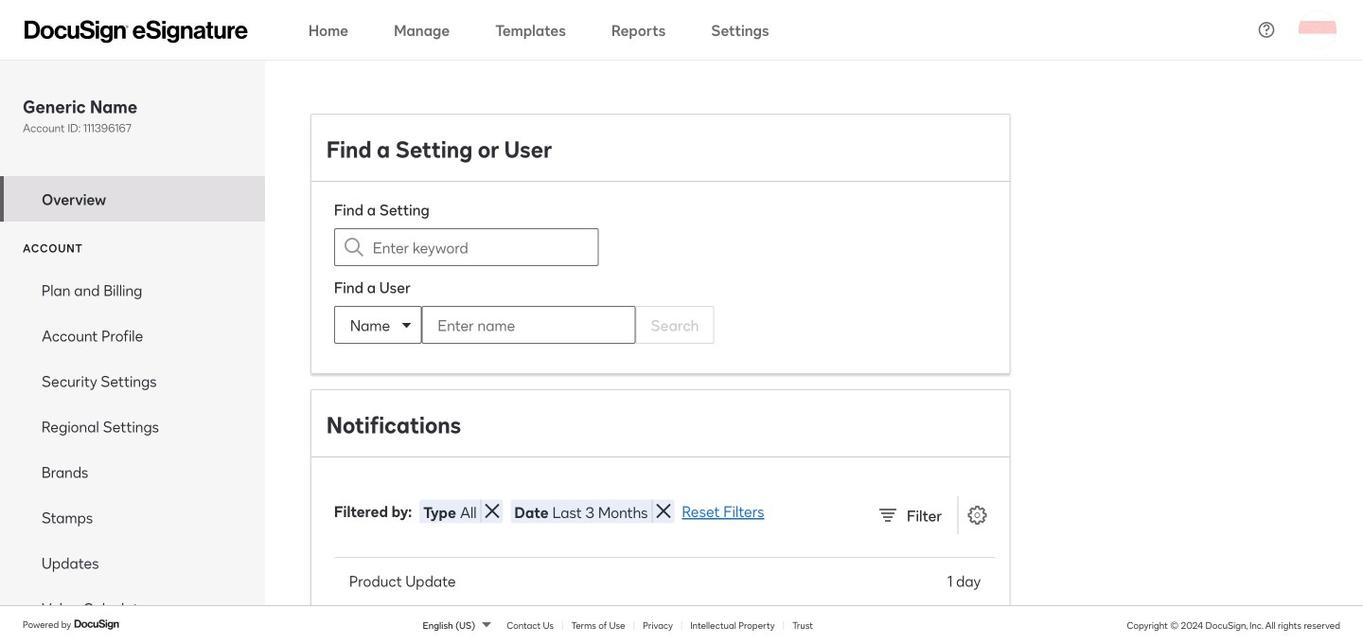 Task type: vqa. For each thing, say whether or not it's contained in the screenshot.
enter name text field
yes



Task type: locate. For each thing, give the bounding box(es) containing it.
Enter keyword text field
[[373, 229, 560, 265]]



Task type: describe. For each thing, give the bounding box(es) containing it.
account element
[[0, 267, 265, 631]]

your uploaded profile image image
[[1299, 11, 1337, 49]]

docusign admin image
[[25, 20, 248, 43]]

Enter name text field
[[423, 307, 597, 343]]

docusign image
[[74, 617, 121, 632]]



